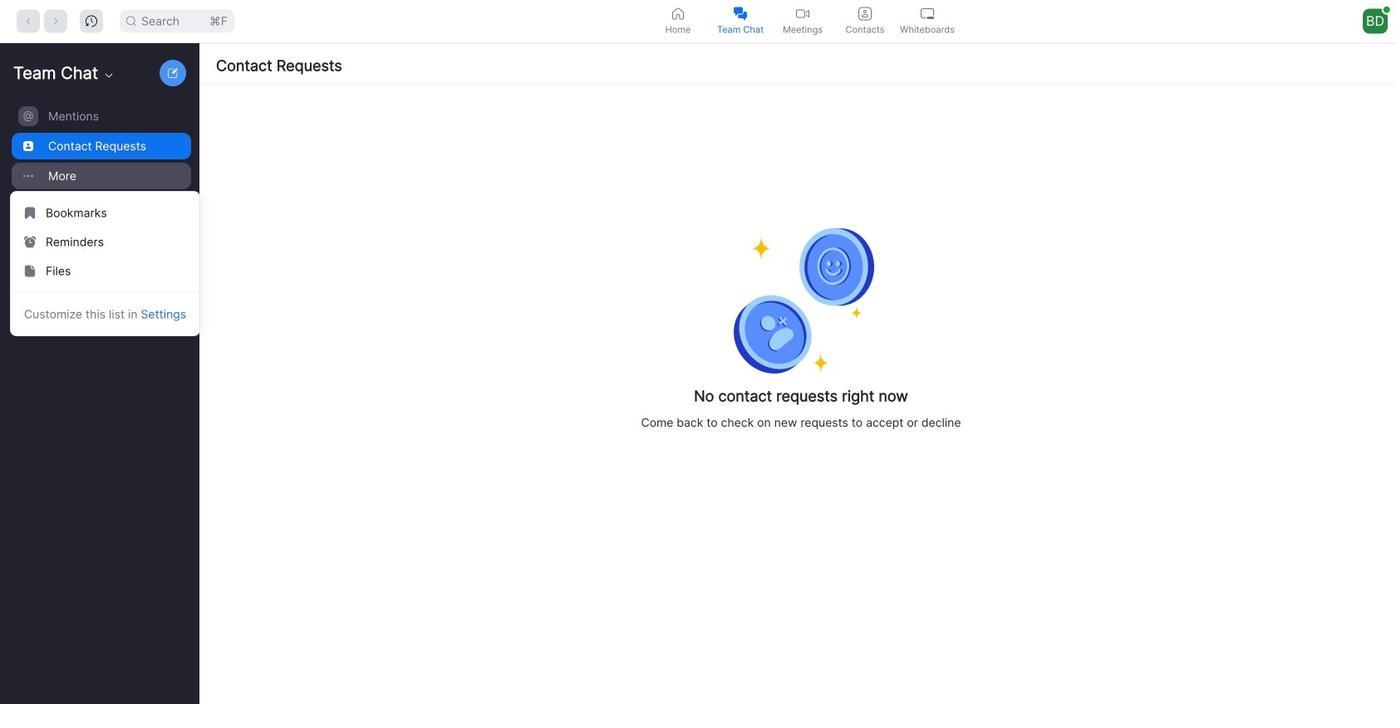 Task type: locate. For each thing, give the bounding box(es) containing it.
menu
[[10, 191, 200, 337]]

alarm off image
[[24, 236, 36, 248]]

file image
[[24, 265, 36, 277], [24, 265, 36, 277]]

bookmark image
[[24, 207, 36, 219], [24, 207, 36, 219]]

alarm off image
[[24, 236, 36, 248]]



Task type: vqa. For each thing, say whether or not it's contained in the screenshot.
File icon
yes



